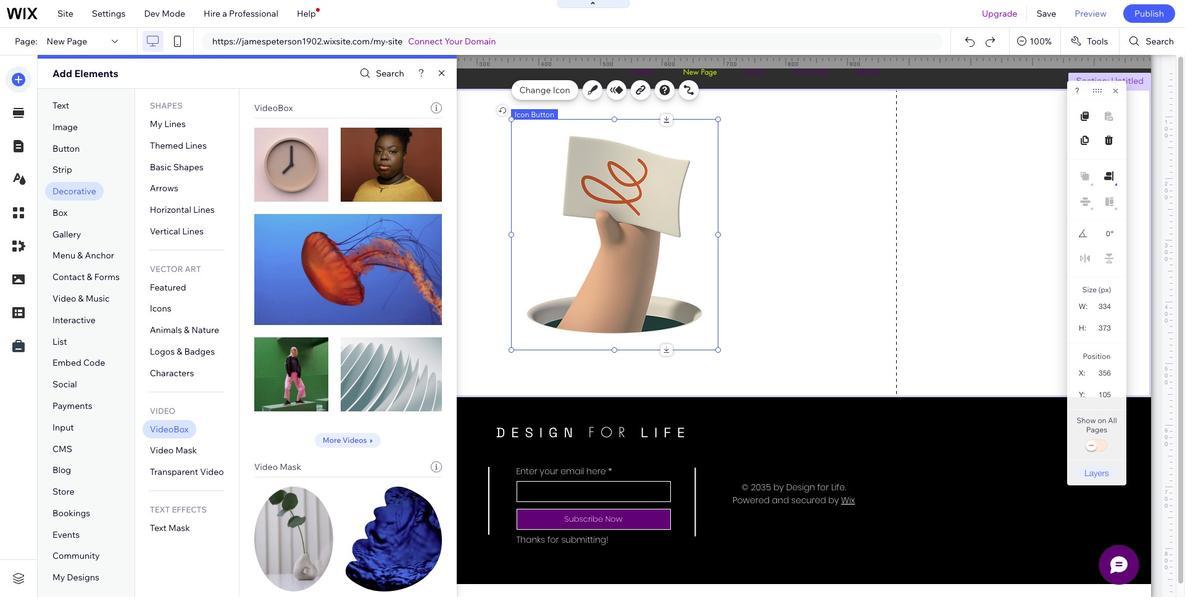 Task type: locate. For each thing, give the bounding box(es) containing it.
0 horizontal spatial icon
[[515, 110, 530, 119]]

on
[[1098, 416, 1107, 426]]

lines
[[164, 119, 186, 130], [185, 140, 207, 151], [193, 204, 215, 216], [182, 226, 204, 237]]

1 vertical spatial my
[[52, 573, 65, 584]]

300
[[480, 61, 491, 67]]

0 horizontal spatial video mask
[[150, 446, 197, 457]]

site
[[388, 36, 403, 47]]

settings
[[92, 8, 126, 19]]

search button down publish
[[1121, 28, 1186, 55]]

0 vertical spatial videobox
[[254, 103, 293, 114]]

logos & badges
[[150, 346, 215, 358]]

button
[[531, 110, 555, 119], [52, 143, 80, 154]]

& for anchor
[[77, 250, 83, 262]]

1 vertical spatial button
[[52, 143, 80, 154]]

my lines
[[150, 119, 186, 130]]

0 vertical spatial my
[[150, 119, 162, 130]]

1 horizontal spatial button
[[531, 110, 555, 119]]

more videos button
[[315, 434, 381, 448]]

lines up themed lines
[[164, 119, 186, 130]]

contact & forms
[[52, 272, 120, 283]]

1 vertical spatial search
[[376, 68, 404, 79]]

text up image
[[52, 100, 69, 111]]

more videos
[[323, 436, 367, 445]]

switch
[[1085, 438, 1110, 455]]

text
[[52, 100, 69, 111], [150, 505, 170, 515], [150, 523, 167, 534]]

x:
[[1080, 369, 1086, 378]]

input
[[52, 422, 74, 433]]

icon right change
[[553, 85, 570, 96]]

vertical
[[150, 226, 180, 237]]

hire a professional
[[204, 8, 278, 19]]

& right logos
[[177, 346, 182, 358]]

my for my lines
[[150, 119, 162, 130]]

search down publish button
[[1146, 36, 1175, 47]]

1 vertical spatial videobox
[[150, 424, 189, 435]]

900
[[850, 61, 861, 67]]

2 vertical spatial text
[[150, 523, 167, 534]]

w:
[[1080, 303, 1088, 311]]

publish button
[[1124, 4, 1176, 23]]

domain
[[465, 36, 496, 47]]

icon button
[[515, 110, 555, 119]]

1 horizontal spatial search
[[1146, 36, 1175, 47]]

400
[[541, 61, 552, 67]]

search down site
[[376, 68, 404, 79]]

None text field
[[1094, 226, 1111, 242], [1093, 320, 1117, 337], [1094, 226, 1111, 242], [1093, 320, 1117, 337]]

arrows
[[150, 183, 178, 194]]

themed
[[150, 140, 183, 151]]

gallery
[[52, 229, 81, 240]]

1 vertical spatial search button
[[357, 65, 404, 82]]

layers
[[1085, 468, 1110, 479]]

mask
[[176, 446, 197, 457], [280, 462, 301, 473], [169, 523, 190, 534]]

lines down horizontal lines
[[182, 226, 204, 237]]

0 vertical spatial button
[[531, 110, 555, 119]]

new
[[47, 36, 65, 47]]

vertical lines
[[150, 226, 204, 237]]

icon down change
[[515, 110, 530, 119]]

& for nature
[[184, 325, 190, 336]]

logos
[[150, 346, 175, 358]]

button down change icon
[[531, 110, 555, 119]]

section:
[[1077, 75, 1110, 86]]

layers button
[[1078, 467, 1117, 480]]

text up text mask
[[150, 505, 170, 515]]

save
[[1037, 8, 1057, 19]]

1 horizontal spatial videobox
[[254, 103, 293, 114]]

& right "menu"
[[77, 250, 83, 262]]

video
[[52, 293, 76, 304], [150, 406, 176, 416], [150, 446, 174, 457], [254, 462, 278, 473], [200, 467, 224, 478]]

animals & nature
[[150, 325, 219, 336]]

box
[[52, 207, 68, 219]]

None text field
[[1093, 298, 1117, 315], [1092, 365, 1117, 382], [1092, 387, 1117, 403], [1093, 298, 1117, 315], [1092, 365, 1117, 382], [1092, 387, 1117, 403]]

shapes
[[150, 101, 183, 111], [173, 162, 204, 173]]

0 vertical spatial text
[[52, 100, 69, 111]]

0 vertical spatial icon
[[553, 85, 570, 96]]

0 horizontal spatial button
[[52, 143, 80, 154]]

& left nature
[[184, 325, 190, 336]]

vector art
[[150, 264, 201, 274]]

image
[[52, 122, 78, 133]]

1 vertical spatial text
[[150, 505, 170, 515]]

interactive
[[52, 315, 96, 326]]

add elements
[[52, 67, 118, 80]]

list
[[52, 336, 67, 347]]

text for text
[[52, 100, 69, 111]]

& left forms
[[87, 272, 92, 283]]

1 horizontal spatial search button
[[1121, 28, 1186, 55]]

shapes up my lines
[[150, 101, 183, 111]]

icons
[[150, 304, 171, 315]]

icon
[[553, 85, 570, 96], [515, 110, 530, 119]]

text down text effects on the bottom of page
[[150, 523, 167, 534]]

?
[[1076, 86, 1080, 95]]

& for music
[[78, 293, 84, 304]]

search button down site
[[357, 65, 404, 82]]

https://jamespeterson1902.wixsite.com/my-site connect your domain
[[212, 36, 496, 47]]

payments
[[52, 401, 92, 412]]

community
[[52, 551, 100, 562]]

y:
[[1080, 391, 1086, 400]]

1 horizontal spatial video mask
[[254, 462, 301, 473]]

lines for vertical lines
[[182, 226, 204, 237]]

0 vertical spatial search button
[[1121, 28, 1186, 55]]

button down image
[[52, 143, 80, 154]]

lines for my lines
[[164, 119, 186, 130]]

0 horizontal spatial videobox
[[150, 424, 189, 435]]

untitled
[[1112, 75, 1144, 86]]

size (px)
[[1083, 285, 1112, 295]]

my up themed
[[150, 119, 162, 130]]

lines up basic shapes
[[185, 140, 207, 151]]

shapes down themed lines
[[173, 162, 204, 173]]

my left designs
[[52, 573, 65, 584]]

1 vertical spatial icon
[[515, 110, 530, 119]]

dev
[[144, 8, 160, 19]]

my designs
[[52, 573, 99, 584]]

https://jamespeterson1902.wixsite.com/my-
[[212, 36, 388, 47]]

videobox
[[254, 103, 293, 114], [150, 424, 189, 435]]

lines right horizontal
[[193, 204, 215, 216]]

preview button
[[1066, 0, 1117, 27]]

0 horizontal spatial my
[[52, 573, 65, 584]]

elements
[[74, 67, 118, 80]]

preview
[[1075, 8, 1107, 19]]

text mask
[[150, 523, 190, 534]]

my for my designs
[[52, 573, 65, 584]]

lines for themed lines
[[185, 140, 207, 151]]

1 vertical spatial mask
[[280, 462, 301, 473]]

& left music
[[78, 293, 84, 304]]

1 horizontal spatial my
[[150, 119, 162, 130]]

bookings
[[52, 508, 90, 519]]

decorative
[[52, 186, 96, 197]]

transparent video
[[150, 467, 224, 478]]

search
[[1146, 36, 1175, 47], [376, 68, 404, 79]]



Task type: describe. For each thing, give the bounding box(es) containing it.
(px)
[[1099, 285, 1112, 295]]

basic
[[150, 162, 172, 173]]

text for text mask
[[150, 523, 167, 534]]

show on all pages
[[1077, 416, 1118, 435]]

0 horizontal spatial search
[[376, 68, 404, 79]]

100% button
[[1010, 28, 1061, 55]]

vector
[[150, 264, 183, 274]]

menu
[[52, 250, 75, 262]]

h:
[[1080, 324, 1087, 333]]

themed lines
[[150, 140, 207, 151]]

featured
[[150, 282, 186, 293]]

hire
[[204, 8, 221, 19]]

0 horizontal spatial search button
[[357, 65, 404, 82]]

video & music
[[52, 293, 110, 304]]

600
[[665, 61, 676, 67]]

mode
[[162, 8, 185, 19]]

social
[[52, 379, 77, 390]]

designs
[[67, 573, 99, 584]]

videos
[[343, 436, 367, 445]]

animals
[[150, 325, 182, 336]]

add
[[52, 67, 72, 80]]

characters
[[150, 368, 194, 379]]

1 vertical spatial video mask
[[254, 462, 301, 473]]

text effects
[[150, 505, 207, 515]]

basic shapes
[[150, 162, 204, 173]]

& for forms
[[87, 272, 92, 283]]

100%
[[1030, 36, 1052, 47]]

site
[[57, 8, 73, 19]]

800
[[788, 61, 799, 67]]

dev mode
[[144, 8, 185, 19]]

show
[[1077, 416, 1097, 426]]

a
[[223, 8, 227, 19]]

0 vertical spatial shapes
[[150, 101, 183, 111]]

events
[[52, 530, 80, 541]]

strip
[[52, 164, 72, 176]]

& for badges
[[177, 346, 182, 358]]

change
[[520, 85, 551, 96]]

°
[[1111, 230, 1114, 238]]

music
[[86, 293, 110, 304]]

code
[[83, 358, 105, 369]]

publish
[[1135, 8, 1165, 19]]

500
[[603, 61, 614, 67]]

section: untitled
[[1077, 75, 1144, 86]]

transparent
[[150, 467, 198, 478]]

change icon
[[520, 85, 570, 96]]

700
[[727, 61, 738, 67]]

position
[[1084, 352, 1111, 361]]

size
[[1083, 285, 1097, 295]]

professional
[[229, 8, 278, 19]]

1 horizontal spatial icon
[[553, 85, 570, 96]]

effects
[[172, 505, 207, 515]]

anchor
[[85, 250, 114, 262]]

all
[[1109, 416, 1118, 426]]

upgrade
[[983, 8, 1018, 19]]

horizontal
[[150, 204, 191, 216]]

blog
[[52, 465, 71, 476]]

1 vertical spatial shapes
[[173, 162, 204, 173]]

store
[[52, 487, 74, 498]]

art
[[185, 264, 201, 274]]

connect
[[408, 36, 443, 47]]

menu & anchor
[[52, 250, 114, 262]]

badges
[[184, 346, 215, 358]]

save button
[[1028, 0, 1066, 27]]

lines for horizontal lines
[[193, 204, 215, 216]]

page
[[67, 36, 87, 47]]

0 vertical spatial mask
[[176, 446, 197, 457]]

horizontal lines
[[150, 204, 215, 216]]

contact
[[52, 272, 85, 283]]

0 vertical spatial video mask
[[150, 446, 197, 457]]

help
[[297, 8, 316, 19]]

? button
[[1076, 86, 1080, 95]]

pages
[[1087, 426, 1108, 435]]

tools button
[[1062, 28, 1120, 55]]

forms
[[94, 272, 120, 283]]

more
[[323, 436, 341, 445]]

2 vertical spatial mask
[[169, 523, 190, 534]]

text for text effects
[[150, 505, 170, 515]]

0 vertical spatial search
[[1146, 36, 1175, 47]]

embed code
[[52, 358, 105, 369]]



Task type: vqa. For each thing, say whether or not it's contained in the screenshot.
left My
yes



